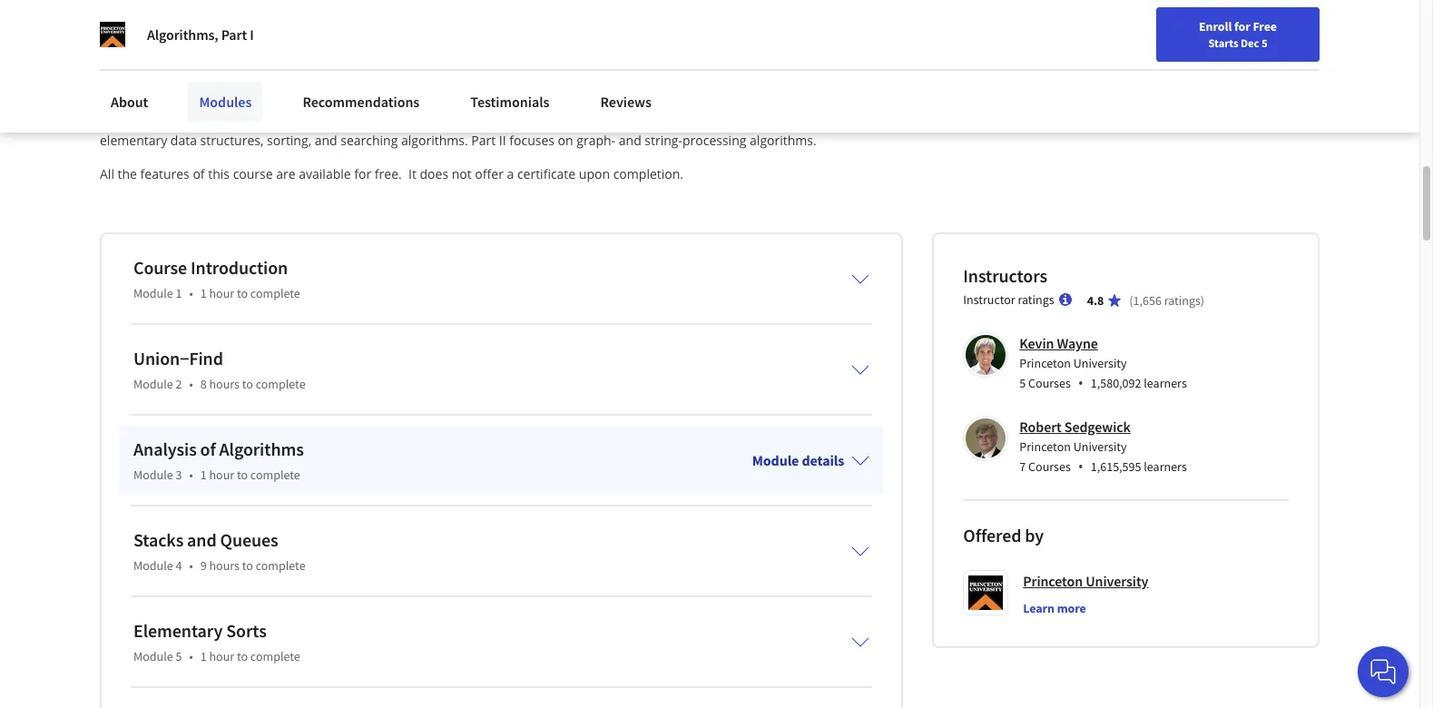 Task type: locate. For each thing, give the bounding box(es) containing it.
hours right 9 at the left bottom
[[209, 558, 240, 574]]

learners for robert sedgewick
[[1144, 459, 1188, 475]]

learners inside "kevin wayne princeton university 5 courses • 1,580,092 learners"
[[1144, 375, 1188, 391]]

and up 9 at the left bottom
[[187, 529, 217, 551]]

module inside course introduction module 1 • 1 hour to complete
[[133, 285, 173, 301]]

0 horizontal spatial this
[[208, 165, 230, 183]]

1 vertical spatial are
[[276, 165, 296, 183]]

0 vertical spatial the
[[212, 94, 232, 111]]

1
[[176, 285, 182, 301], [200, 285, 207, 301], [200, 467, 207, 483], [200, 648, 207, 665]]

there
[[100, 38, 163, 71]]

part up processing
[[711, 113, 735, 130]]

hour right 3
[[209, 467, 234, 483]]

• left 8
[[189, 376, 193, 392]]

complete up algorithms
[[256, 376, 306, 392]]

0 vertical spatial learners
[[1144, 375, 1188, 391]]

1 vertical spatial this
[[208, 165, 230, 183]]

module inside the union−find module 2 • 8 hours to complete
[[133, 376, 173, 392]]

learners right 1,580,092
[[1144, 375, 1188, 391]]

data
[[773, 94, 800, 111], [171, 132, 197, 149]]

0 vertical spatial courses
[[1029, 375, 1071, 391]]

are down sorting,
[[276, 165, 296, 183]]

learners
[[1144, 375, 1188, 391], [1144, 459, 1188, 475]]

• down the introduction
[[189, 285, 193, 301]]

menu item
[[1039, 18, 1156, 77]]

courses
[[1029, 375, 1071, 391], [1029, 459, 1071, 475]]

4
[[176, 558, 182, 574]]

robert sedgewick link
[[1020, 418, 1131, 436]]

there are 13 modules in this course
[[100, 38, 481, 71]]

1 vertical spatial hour
[[209, 467, 234, 483]]

5 inside "kevin wayne princeton university 5 courses • 1,580,092 learners"
[[1020, 375, 1026, 391]]

• inside stacks and queues module 4 • 9 hours to complete
[[189, 558, 193, 574]]

to inside the analysis of algorithms module 3 • 1 hour to complete
[[237, 467, 248, 483]]

queues
[[220, 529, 278, 551]]

5
[[1262, 35, 1268, 50], [1020, 375, 1026, 391], [176, 648, 182, 665]]

2 horizontal spatial 5
[[1262, 35, 1268, 50]]

covers up processing
[[745, 113, 784, 130]]

part
[[221, 25, 247, 44], [711, 113, 735, 130], [472, 132, 496, 149]]

course up 'serious' on the left top
[[409, 38, 481, 71]]

for inside enroll for free starts dec 5
[[1235, 18, 1251, 35]]

• left 1,580,092
[[1079, 373, 1084, 393]]

courses right "7"
[[1029, 459, 1071, 475]]

2 hours from the top
[[209, 558, 240, 574]]

1 algorithms. from the left
[[401, 132, 468, 149]]

to right 8
[[242, 376, 253, 392]]

0 vertical spatial data
[[773, 94, 800, 111]]

this
[[363, 38, 404, 71], [208, 165, 230, 183]]

hour for sorts
[[209, 648, 234, 665]]

1 right 3
[[200, 467, 207, 483]]

0 vertical spatial hour
[[209, 285, 234, 301]]

to down algorithms
[[237, 467, 248, 483]]

every
[[391, 94, 424, 111]]

• down elementary
[[189, 648, 193, 665]]

1 horizontal spatial 5
[[1020, 375, 1026, 391]]

0 horizontal spatial 5
[[176, 648, 182, 665]]

on
[[256, 113, 271, 130], [558, 132, 574, 149]]

to inside stacks and queues module 4 • 9 hours to complete
[[242, 558, 253, 574]]

algorithms. up the does
[[401, 132, 468, 149]]

to inside the union−find module 2 • 8 hours to complete
[[242, 376, 253, 392]]

robert sedgewick princeton university 7 courses • 1,615,595 learners
[[1020, 418, 1188, 477]]

0 horizontal spatial algorithms.
[[401, 132, 468, 149]]

1 horizontal spatial part
[[472, 132, 496, 149]]

1 vertical spatial princeton
[[1020, 439, 1071, 455]]

1 horizontal spatial covers
[[745, 113, 784, 130]]

( 1,656 ratings )
[[1130, 292, 1205, 309]]

learners inside robert sedgewick princeton university 7 courses • 1,615,595 learners
[[1144, 459, 1188, 475]]

1 hours from the top
[[209, 376, 240, 392]]

5 inside enroll for free starts dec 5
[[1262, 35, 1268, 50]]

1,656
[[1134, 292, 1162, 309]]

and down implementations.
[[619, 132, 642, 149]]

of right analysis
[[200, 438, 216, 460]]

1 horizontal spatial the
[[212, 94, 232, 111]]

•
[[189, 285, 193, 301], [1079, 373, 1084, 393], [189, 376, 193, 392], [1079, 457, 1084, 477], [189, 467, 193, 483], [189, 558, 193, 574], [189, 648, 193, 665]]

0 vertical spatial are
[[168, 38, 202, 71]]

1 vertical spatial university
[[1074, 439, 1128, 455]]

5 inside elementary sorts module 5 • 1 hour to complete
[[176, 648, 182, 665]]

module left 2
[[133, 376, 173, 392]]

university inside robert sedgewick princeton university 7 courses • 1,615,595 learners
[[1074, 439, 1128, 455]]

0 vertical spatial 5
[[1262, 35, 1268, 50]]

modules
[[238, 38, 332, 71]]

the right all
[[118, 165, 137, 183]]

to down queues
[[242, 558, 253, 574]]

for left free.
[[354, 165, 372, 183]]

not
[[452, 165, 472, 183]]

1 vertical spatial part
[[711, 113, 735, 130]]

• inside robert sedgewick princeton university 7 courses • 1,615,595 learners
[[1079, 457, 1084, 477]]

module down course
[[133, 285, 173, 301]]

the up emphasis
[[212, 94, 232, 111]]

courses down kevin wayne link
[[1029, 375, 1071, 391]]

emphasis
[[195, 113, 252, 130]]

1 horizontal spatial ratings
[[1165, 292, 1201, 309]]

0 vertical spatial structures,
[[100, 113, 163, 130]]

courses inside robert sedgewick princeton university 7 courses • 1,615,595 learners
[[1029, 459, 1071, 475]]

0 vertical spatial princeton
[[1020, 355, 1071, 371]]

0 horizontal spatial part
[[221, 25, 247, 44]]

are
[[168, 38, 202, 71], [276, 165, 296, 183]]

princeton
[[1020, 355, 1071, 371], [1020, 439, 1071, 455], [1024, 572, 1083, 590]]

1 horizontal spatial this
[[363, 38, 404, 71]]

searching
[[341, 132, 398, 149]]

0 vertical spatial covers
[[171, 94, 209, 111]]

1 down elementary
[[200, 648, 207, 665]]

0 horizontal spatial data
[[171, 132, 197, 149]]

princeton down robert
[[1020, 439, 1071, 455]]

stacks and queues module 4 • 9 hours to complete
[[133, 529, 306, 574]]

upon
[[579, 165, 610, 183]]

module
[[133, 285, 173, 301], [133, 376, 173, 392], [753, 451, 799, 470], [133, 467, 173, 483], [133, 558, 173, 574], [133, 648, 173, 665]]

ratings right 1,656
[[1165, 292, 1201, 309]]

5 right dec
[[1262, 35, 1268, 50]]

certificate
[[518, 165, 576, 183]]

hour inside course introduction module 1 • 1 hour to complete
[[209, 285, 234, 301]]

data right algorithms
[[773, 94, 800, 111]]

ratings down 'instructors'
[[1018, 292, 1055, 308]]

covers up 'with' at top left
[[171, 94, 209, 111]]

data down 'with' at top left
[[171, 132, 197, 149]]

module inside the analysis of algorithms module 3 • 1 hour to complete
[[133, 467, 173, 483]]

13
[[207, 38, 233, 71]]

to up java
[[592, 94, 604, 111]]

• inside "kevin wayne princeton university 5 courses • 1,580,092 learners"
[[1079, 373, 1084, 393]]

algorithms.
[[401, 132, 468, 149], [750, 132, 817, 149]]

and
[[747, 94, 770, 111], [349, 113, 372, 130], [315, 132, 338, 149], [619, 132, 642, 149], [187, 529, 217, 551]]

structures, up elementary
[[100, 113, 163, 130]]

1 vertical spatial learners
[[1144, 459, 1188, 475]]

(
[[1130, 292, 1134, 309]]

1 courses from the top
[[1029, 375, 1071, 391]]

of down needs
[[561, 113, 573, 130]]

3
[[176, 467, 182, 483]]

this right 'in'
[[363, 38, 404, 71]]

0 vertical spatial part
[[221, 25, 247, 44]]

2 vertical spatial 5
[[176, 648, 182, 665]]

hours inside stacks and queues module 4 • 9 hours to complete
[[209, 558, 240, 574]]

offered
[[964, 524, 1022, 547]]

hours right 8
[[209, 376, 240, 392]]

to down the introduction
[[237, 285, 248, 301]]

princeton up learn more
[[1024, 572, 1083, 590]]

1 vertical spatial hours
[[209, 558, 240, 574]]

on left the graph-
[[558, 132, 574, 149]]

are left the 13 on the left top of page
[[168, 38, 202, 71]]

0 horizontal spatial covers
[[171, 94, 209, 111]]

hours
[[209, 376, 240, 392], [209, 558, 240, 574]]

0 horizontal spatial i
[[250, 25, 254, 44]]

i up processing
[[738, 113, 742, 130]]

module left "4"
[[133, 558, 173, 574]]

and down "applications"
[[315, 132, 338, 149]]

1 vertical spatial courses
[[1029, 459, 1071, 475]]

university down sedgewick
[[1074, 439, 1128, 455]]

complete down algorithms
[[251, 467, 300, 483]]

0 vertical spatial of
[[561, 113, 573, 130]]

coursera image
[[22, 15, 137, 44]]

1 horizontal spatial algorithms.
[[750, 132, 817, 149]]

1 vertical spatial course
[[127, 94, 167, 111]]

2 courses from the top
[[1029, 459, 1071, 475]]

complete down the introduction
[[251, 285, 300, 301]]

that
[[364, 94, 388, 111]]

2 vertical spatial course
[[233, 165, 273, 183]]

complete inside course introduction module 1 • 1 hour to complete
[[251, 285, 300, 301]]

completion.
[[614, 165, 684, 183]]

5 down elementary
[[176, 648, 182, 665]]

1 horizontal spatial structures,
[[200, 132, 264, 149]]

complete down queues
[[256, 558, 306, 574]]

complete inside elementary sorts module 5 • 1 hour to complete
[[251, 648, 300, 665]]

course
[[133, 256, 187, 279]]

module left 3
[[133, 467, 173, 483]]

1 horizontal spatial i
[[738, 113, 742, 130]]

introduction
[[191, 256, 288, 279]]

stacks
[[133, 529, 184, 551]]

sedgewick
[[1065, 418, 1131, 436]]

hour down 'sorts'
[[209, 648, 234, 665]]

performance
[[430, 113, 507, 130]]

course down sorting,
[[233, 165, 273, 183]]

to inside elementary sorts module 5 • 1 hour to complete
[[237, 648, 248, 665]]

details
[[802, 451, 845, 470]]

ii
[[499, 132, 506, 149]]

princeton down kevin
[[1020, 355, 1071, 371]]

part right the algorithms,
[[221, 25, 247, 44]]

1 vertical spatial i
[[738, 113, 742, 130]]

2 hour from the top
[[209, 467, 234, 483]]

structures, down emphasis
[[200, 132, 264, 149]]

hour
[[209, 285, 234, 301], [209, 467, 234, 483], [209, 648, 234, 665]]

i right the 13 on the left top of page
[[250, 25, 254, 44]]

0 horizontal spatial for
[[354, 165, 372, 183]]

0 vertical spatial hours
[[209, 376, 240, 392]]

does
[[420, 165, 449, 183]]

hour down the introduction
[[209, 285, 234, 301]]

enroll for free starts dec 5
[[1200, 18, 1278, 50]]

hour inside elementary sorts module 5 • 1 hour to complete
[[209, 648, 234, 665]]

robert sedgewick image
[[967, 419, 1007, 459]]

1 horizontal spatial for
[[1235, 18, 1251, 35]]

0 vertical spatial this
[[363, 38, 404, 71]]

princeton inside robert sedgewick princeton university 7 courses • 1,615,595 learners
[[1020, 439, 1071, 455]]

to down 'sorts'
[[237, 648, 248, 665]]

courses for robert
[[1029, 459, 1071, 475]]

for up dec
[[1235, 18, 1251, 35]]

1 horizontal spatial on
[[558, 132, 574, 149]]

university inside "kevin wayne princeton university 5 courses • 1,580,092 learners"
[[1074, 355, 1128, 371]]

algorithms. right processing
[[750, 132, 817, 149]]

module down elementary
[[133, 648, 173, 665]]

of right features
[[193, 165, 205, 183]]

princeton inside "kevin wayne princeton university 5 courses • 1,580,092 learners"
[[1020, 355, 1071, 371]]

5 down kevin
[[1020, 375, 1026, 391]]

2 horizontal spatial part
[[711, 113, 735, 130]]

1,615,595
[[1091, 459, 1142, 475]]

to
[[592, 94, 604, 111], [237, 285, 248, 301], [242, 376, 253, 392], [237, 467, 248, 483], [242, 558, 253, 574], [237, 648, 248, 665]]

2 horizontal spatial course
[[409, 38, 481, 71]]

learners right 1,615,595
[[1144, 459, 1188, 475]]

• left 1,615,595
[[1079, 457, 1084, 477]]

0 horizontal spatial course
[[127, 94, 167, 111]]

course
[[409, 38, 481, 71], [127, 94, 167, 111], [233, 165, 273, 183]]

java
[[576, 113, 600, 130]]

string-
[[645, 132, 683, 149]]

• inside the union−find module 2 • 8 hours to complete
[[189, 376, 193, 392]]

0 vertical spatial for
[[1235, 18, 1251, 35]]

complete down 'sorts'
[[251, 648, 300, 665]]

ratings
[[1018, 292, 1055, 308], [1165, 292, 1201, 309]]

1 vertical spatial for
[[354, 165, 372, 183]]

2 learners from the top
[[1144, 459, 1188, 475]]

1 vertical spatial 5
[[1020, 375, 1026, 391]]

complete inside stacks and queues module 4 • 9 hours to complete
[[256, 558, 306, 574]]

3 hour from the top
[[209, 648, 234, 665]]

this down emphasis
[[208, 165, 230, 183]]

part left ii
[[472, 132, 496, 149]]

to inside course introduction module 1 • 1 hour to complete
[[237, 285, 248, 301]]

1 horizontal spatial course
[[233, 165, 273, 183]]

0 vertical spatial i
[[250, 25, 254, 44]]

2 vertical spatial hour
[[209, 648, 234, 665]]

1 learners from the top
[[1144, 375, 1188, 391]]

• right 3
[[189, 467, 193, 483]]

instructor
[[964, 292, 1016, 308]]

0 vertical spatial course
[[409, 38, 481, 71]]

available
[[299, 165, 351, 183]]

on down essential
[[256, 113, 271, 130]]

1 hour from the top
[[209, 285, 234, 301]]

0 vertical spatial university
[[1074, 355, 1128, 371]]

1 horizontal spatial data
[[773, 94, 800, 111]]

1 vertical spatial the
[[118, 165, 137, 183]]

algorithms
[[681, 94, 744, 111]]

the
[[212, 94, 232, 111], [118, 165, 137, 183]]

course right this on the left of the page
[[127, 94, 167, 111]]

• left 9 at the left bottom
[[189, 558, 193, 574]]

structures,
[[100, 113, 163, 130], [200, 132, 264, 149]]

instructor ratings
[[964, 292, 1055, 308]]

testimonials link
[[460, 82, 561, 122]]

university up 1,580,092
[[1074, 355, 1128, 371]]

show notifications image
[[1175, 23, 1197, 44]]

courses inside "kevin wayne princeton university 5 courses • 1,580,092 learners"
[[1029, 375, 1071, 391]]

1 vertical spatial of
[[193, 165, 205, 183]]

and down the recommendations at the top
[[349, 113, 372, 130]]

university up more
[[1086, 572, 1149, 590]]

by
[[1026, 524, 1044, 547]]

offer
[[475, 165, 504, 183]]

0 vertical spatial on
[[256, 113, 271, 130]]

to inside this course covers the essential information that every serious programmer needs to know about algorithms and data structures, with emphasis on applications and scientific performance analysis of java implementations. part i covers elementary data structures, sorting, and searching algorithms. part ii focuses on graph- and string-processing algorithms.
[[592, 94, 604, 111]]

essential
[[235, 94, 287, 111]]

1 vertical spatial covers
[[745, 113, 784, 130]]

2 vertical spatial of
[[200, 438, 216, 460]]



Task type: vqa. For each thing, say whether or not it's contained in the screenshot.
completion
no



Task type: describe. For each thing, give the bounding box(es) containing it.
serious
[[427, 94, 470, 111]]

wayne
[[1057, 334, 1099, 352]]

2 vertical spatial princeton
[[1024, 572, 1083, 590]]

hour inside the analysis of algorithms module 3 • 1 hour to complete
[[209, 467, 234, 483]]

graph-
[[577, 132, 616, 149]]

the inside this course covers the essential information that every serious programmer needs to know about algorithms and data structures, with emphasis on applications and scientific performance analysis of java implementations. part i covers elementary data structures, sorting, and searching algorithms. part ii focuses on graph- and string-processing algorithms.
[[212, 94, 232, 111]]

this
[[100, 94, 124, 111]]

recommendations link
[[292, 82, 431, 122]]

course inside this course covers the essential information that every serious programmer needs to know about algorithms and data structures, with emphasis on applications and scientific performance analysis of java implementations. part i covers elementary data structures, sorting, and searching algorithms. part ii focuses on graph- and string-processing algorithms.
[[127, 94, 167, 111]]

princeton university image
[[100, 22, 125, 47]]

processing
[[683, 132, 747, 149]]

and right algorithms
[[747, 94, 770, 111]]

instructors
[[964, 264, 1048, 287]]

2 vertical spatial part
[[472, 132, 496, 149]]

• inside elementary sorts module 5 • 1 hour to complete
[[189, 648, 193, 665]]

learners for kevin wayne
[[1144, 375, 1188, 391]]

testimonials
[[471, 93, 550, 111]]

all
[[100, 165, 114, 183]]

a
[[507, 165, 514, 183]]

programmer
[[473, 94, 549, 111]]

hours inside the union−find module 2 • 8 hours to complete
[[209, 376, 240, 392]]

1 down the introduction
[[200, 285, 207, 301]]

1 inside elementary sorts module 5 • 1 hour to complete
[[200, 648, 207, 665]]

kevin wayne princeton university 5 courses • 1,580,092 learners
[[1020, 334, 1188, 393]]

modules link
[[188, 82, 263, 122]]

1 vertical spatial on
[[558, 132, 574, 149]]

union−find module 2 • 8 hours to complete
[[133, 347, 306, 392]]

of inside this course covers the essential information that every serious programmer needs to know about algorithms and data structures, with emphasis on applications and scientific performance analysis of java implementations. part i covers elementary data structures, sorting, and searching algorithms. part ii focuses on graph- and string-processing algorithms.
[[561, 113, 573, 130]]

1 vertical spatial data
[[171, 132, 197, 149]]

kevin
[[1020, 334, 1055, 352]]

complete inside the union−find module 2 • 8 hours to complete
[[256, 376, 306, 392]]

learn more button
[[1024, 599, 1087, 618]]

algorithms,
[[147, 25, 219, 44]]

elementary
[[100, 132, 167, 149]]

• inside course introduction module 1 • 1 hour to complete
[[189, 285, 193, 301]]

enroll
[[1200, 18, 1233, 35]]

implementations.
[[603, 113, 707, 130]]

of inside the analysis of algorithms module 3 • 1 hour to complete
[[200, 438, 216, 460]]

princeton university link
[[1024, 570, 1149, 592]]

complete inside the analysis of algorithms module 3 • 1 hour to complete
[[251, 467, 300, 483]]

1,580,092
[[1091, 375, 1142, 391]]

university for wayne
[[1074, 355, 1128, 371]]

focuses
[[510, 132, 555, 149]]

princeton for robert
[[1020, 439, 1071, 455]]

0 horizontal spatial on
[[256, 113, 271, 130]]

more
[[1058, 600, 1087, 617]]

learn
[[1024, 600, 1055, 617]]

about
[[111, 93, 148, 111]]

know
[[607, 94, 639, 111]]

i inside this course covers the essential information that every serious programmer needs to know about algorithms and data structures, with emphasis on applications and scientific performance analysis of java implementations. part i covers elementary data structures, sorting, and searching algorithms. part ii focuses on graph- and string-processing algorithms.
[[738, 113, 742, 130]]

kevin wayne image
[[967, 335, 1007, 375]]

sorting,
[[267, 132, 312, 149]]

4.8
[[1088, 292, 1105, 309]]

union−find
[[133, 347, 223, 370]]

free.
[[375, 165, 402, 183]]

all the features of this course are available for free.  it does not offer a certificate upon completion.
[[100, 165, 684, 183]]

university for sedgewick
[[1074, 439, 1128, 455]]

8
[[200, 376, 207, 392]]

module inside elementary sorts module 5 • 1 hour to complete
[[133, 648, 173, 665]]

2 algorithms. from the left
[[750, 132, 817, 149]]

• inside the analysis of algorithms module 3 • 1 hour to complete
[[189, 467, 193, 483]]

starts
[[1209, 35, 1239, 50]]

elementary
[[133, 619, 223, 642]]

and inside stacks and queues module 4 • 9 hours to complete
[[187, 529, 217, 551]]

needs
[[552, 94, 588, 111]]

it
[[409, 165, 417, 183]]

1 inside the analysis of algorithms module 3 • 1 hour to complete
[[200, 467, 207, 483]]

applications
[[274, 113, 346, 130]]

module left details
[[753, 451, 799, 470]]

7
[[1020, 459, 1026, 475]]

module details
[[753, 451, 845, 470]]

courses for kevin
[[1029, 375, 1071, 391]]

reviews link
[[590, 82, 663, 122]]

sorts
[[226, 619, 267, 642]]

2
[[176, 376, 182, 392]]

analysis
[[133, 438, 197, 460]]

princeton for kevin
[[1020, 355, 1071, 371]]

this course covers the essential information that every serious programmer needs to know about algorithms and data structures, with emphasis on applications and scientific performance analysis of java implementations. part i covers elementary data structures, sorting, and searching algorithms. part ii focuses on graph- and string-processing algorithms.
[[100, 94, 817, 149]]

1 vertical spatial structures,
[[200, 132, 264, 149]]

algorithms, part i
[[147, 25, 254, 44]]

0 horizontal spatial are
[[168, 38, 202, 71]]

analysis
[[510, 113, 557, 130]]

dec
[[1241, 35, 1260, 50]]

)
[[1201, 292, 1205, 309]]

course introduction module 1 • 1 hour to complete
[[133, 256, 300, 301]]

scientific
[[375, 113, 427, 130]]

0 horizontal spatial ratings
[[1018, 292, 1055, 308]]

with
[[167, 113, 192, 130]]

modules
[[199, 93, 252, 111]]

in
[[337, 38, 358, 71]]

robert
[[1020, 418, 1062, 436]]

1 down course
[[176, 285, 182, 301]]

algorithms
[[219, 438, 304, 460]]

offered by
[[964, 524, 1044, 547]]

information
[[291, 94, 361, 111]]

2 vertical spatial university
[[1086, 572, 1149, 590]]

learn more
[[1024, 600, 1087, 617]]

analysis of algorithms module 3 • 1 hour to complete
[[133, 438, 304, 483]]

reviews
[[601, 93, 652, 111]]

recommendations
[[303, 93, 420, 111]]

kevin wayne link
[[1020, 334, 1099, 352]]

features
[[140, 165, 190, 183]]

free
[[1254, 18, 1278, 35]]

hour for introduction
[[209, 285, 234, 301]]

9
[[200, 558, 207, 574]]

0 horizontal spatial structures,
[[100, 113, 163, 130]]

module inside stacks and queues module 4 • 9 hours to complete
[[133, 558, 173, 574]]

chat with us image
[[1369, 657, 1399, 687]]

1 horizontal spatial are
[[276, 165, 296, 183]]

0 horizontal spatial the
[[118, 165, 137, 183]]



